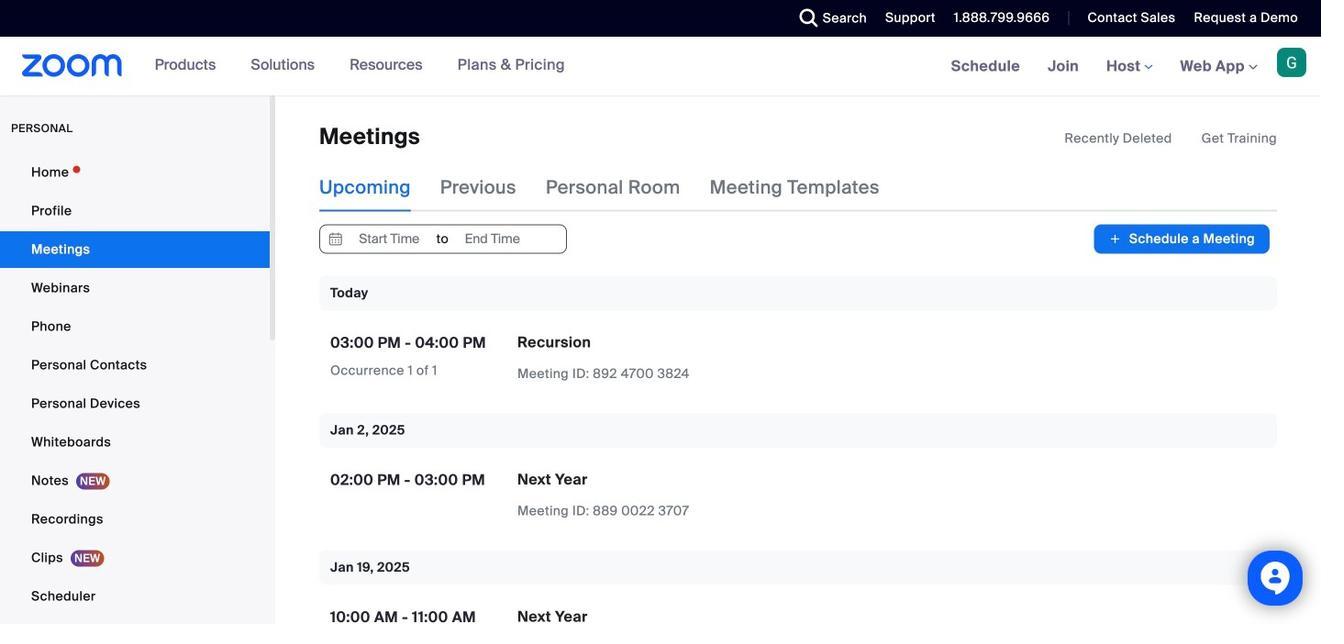 Task type: describe. For each thing, give the bounding box(es) containing it.
tabs of meeting tab list
[[319, 164, 909, 211]]

add image
[[1109, 230, 1122, 248]]

personal menu menu
[[0, 154, 270, 624]]

Date Range Picker End field
[[450, 225, 535, 253]]

2 next year element from the top
[[518, 607, 588, 624]]

1 next year element from the top
[[518, 470, 588, 489]]

profile picture image
[[1277, 48, 1307, 77]]

zoom logo image
[[22, 54, 123, 77]]



Task type: vqa. For each thing, say whether or not it's contained in the screenshot.
'strikethrough' icon
no



Task type: locate. For each thing, give the bounding box(es) containing it.
recursion element
[[518, 333, 591, 352]]

application
[[1065, 129, 1277, 148], [518, 333, 839, 384], [518, 470, 839, 521], [518, 607, 839, 624]]

1 vertical spatial next year element
[[518, 607, 588, 624]]

banner
[[0, 37, 1321, 97]]

date image
[[325, 225, 347, 253]]

next year element
[[518, 470, 588, 489], [518, 607, 588, 624]]

Date Range Picker Start field
[[347, 225, 432, 253]]

0 vertical spatial next year element
[[518, 470, 588, 489]]

meetings navigation
[[938, 37, 1321, 97]]

product information navigation
[[141, 37, 579, 95]]



